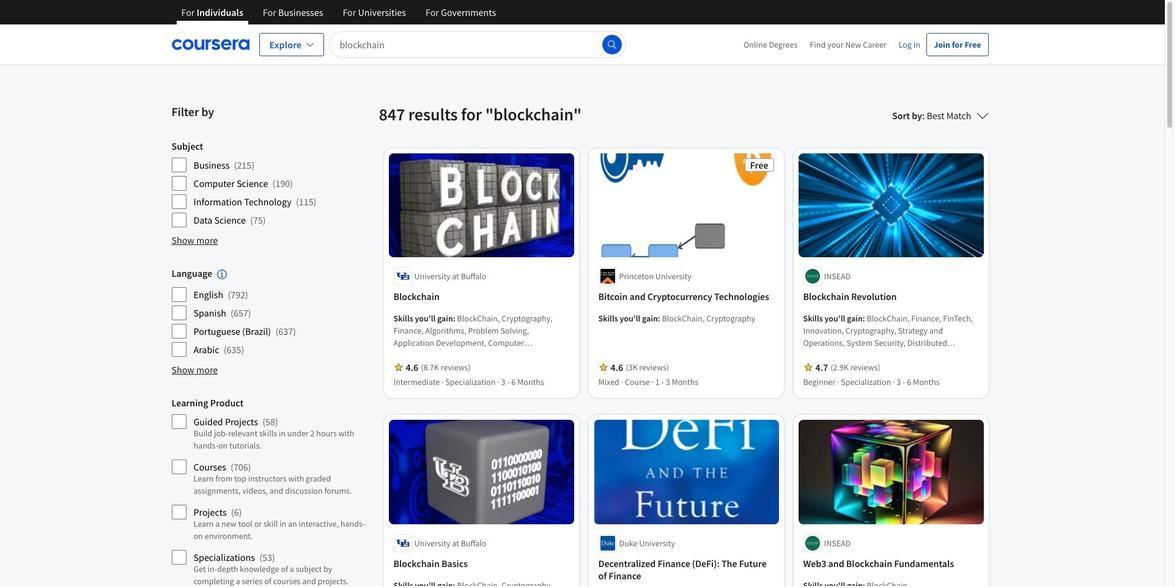 Task type: vqa. For each thing, say whether or not it's contained in the screenshot.
(4.6 stars) element
yes



Task type: locate. For each thing, give the bounding box(es) containing it.
1 vertical spatial group
[[172, 267, 372, 358]]

0 horizontal spatial (4.6 stars) element
[[406, 362, 418, 374]]

3 group from the top
[[172, 397, 372, 586]]

None search field
[[329, 31, 626, 58]]

2 vertical spatial group
[[172, 397, 372, 586]]

(4.6 stars) element
[[406, 362, 418, 374], [611, 362, 623, 374]]

group
[[172, 140, 372, 228], [172, 267, 372, 358], [172, 397, 372, 586]]

2 (4.6 stars) element from the left
[[611, 362, 623, 374]]

2 group from the top
[[172, 267, 372, 358]]

1 horizontal spatial (4.6 stars) element
[[611, 362, 623, 374]]

1 (4.6 stars) element from the left
[[406, 362, 418, 374]]

coursera image
[[172, 35, 249, 54]]

0 vertical spatial group
[[172, 140, 372, 228]]



Task type: describe. For each thing, give the bounding box(es) containing it.
1 group from the top
[[172, 140, 372, 228]]

banner navigation
[[172, 0, 506, 34]]

What do you want to learn? text field
[[329, 31, 626, 58]]

(4.7 stars) element
[[815, 362, 828, 374]]



